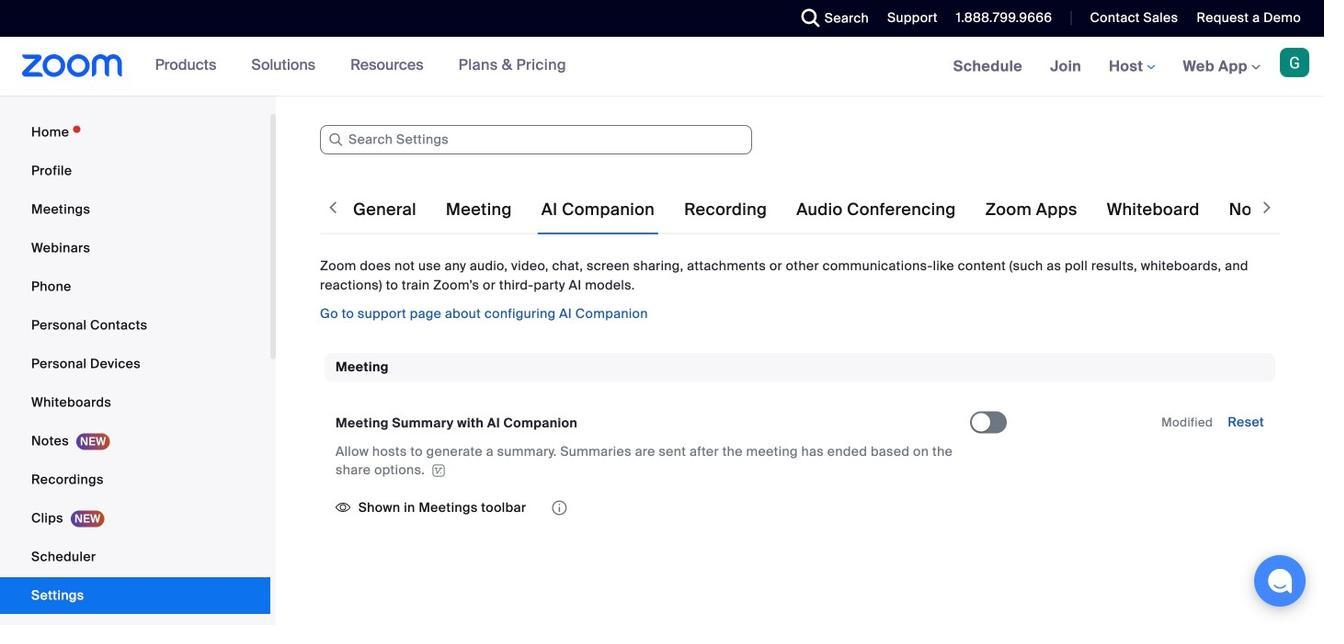 Task type: locate. For each thing, give the bounding box(es) containing it.
open chat image
[[1267, 568, 1293, 594]]

product information navigation
[[141, 37, 580, 96]]

scroll right image
[[1258, 199, 1276, 217]]

support version for meeting summary with ai companion image
[[429, 465, 448, 477]]

0 vertical spatial application
[[336, 443, 954, 479]]

learn more about shown in meetings toolbar image
[[550, 502, 569, 514]]

application
[[336, 443, 954, 479], [336, 494, 970, 522]]

profile picture image
[[1280, 48, 1309, 77]]

banner
[[0, 37, 1324, 97]]

Search Settings text field
[[320, 125, 752, 154]]

1 vertical spatial application
[[336, 494, 970, 522]]



Task type: describe. For each thing, give the bounding box(es) containing it.
meetings navigation
[[940, 37, 1324, 97]]

2 application from the top
[[336, 494, 970, 522]]

personal menu menu
[[0, 114, 270, 625]]

1 application from the top
[[336, 443, 954, 479]]

scroll left image
[[324, 199, 342, 217]]

tabs of my account settings page tab list
[[349, 184, 1324, 235]]

meeting element
[[325, 353, 1275, 544]]



Task type: vqa. For each thing, say whether or not it's contained in the screenshot.
the learn more about Shown in Meetings toolbar icon
yes



